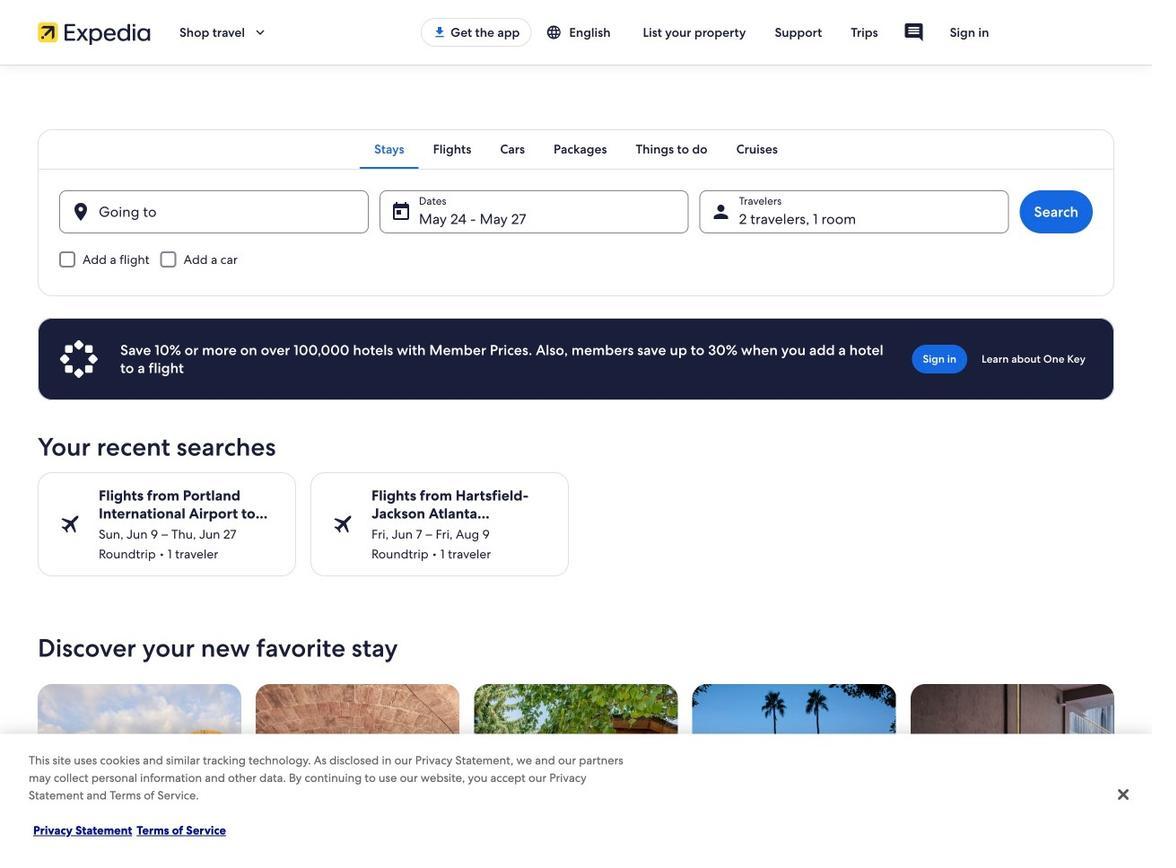 Task type: vqa. For each thing, say whether or not it's contained in the screenshot.
small image
yes



Task type: locate. For each thing, give the bounding box(es) containing it.
0 horizontal spatial flights image
[[59, 514, 81, 535]]

main content
[[0, 65, 1153, 860]]

expedia logo image
[[38, 20, 151, 45]]

1 horizontal spatial flights image
[[332, 514, 354, 535]]

1 flights image from the left
[[59, 514, 81, 535]]

tab list
[[38, 129, 1115, 169]]

privacy alert dialog
[[0, 734, 1153, 860]]

trailing image
[[252, 24, 268, 40]]

flights image
[[59, 514, 81, 535], [332, 514, 354, 535]]



Task type: describe. For each thing, give the bounding box(es) containing it.
download the app button image
[[433, 25, 447, 40]]

communication center icon image
[[904, 22, 925, 43]]

small image
[[546, 24, 562, 40]]

2 flights image from the left
[[332, 514, 354, 535]]



